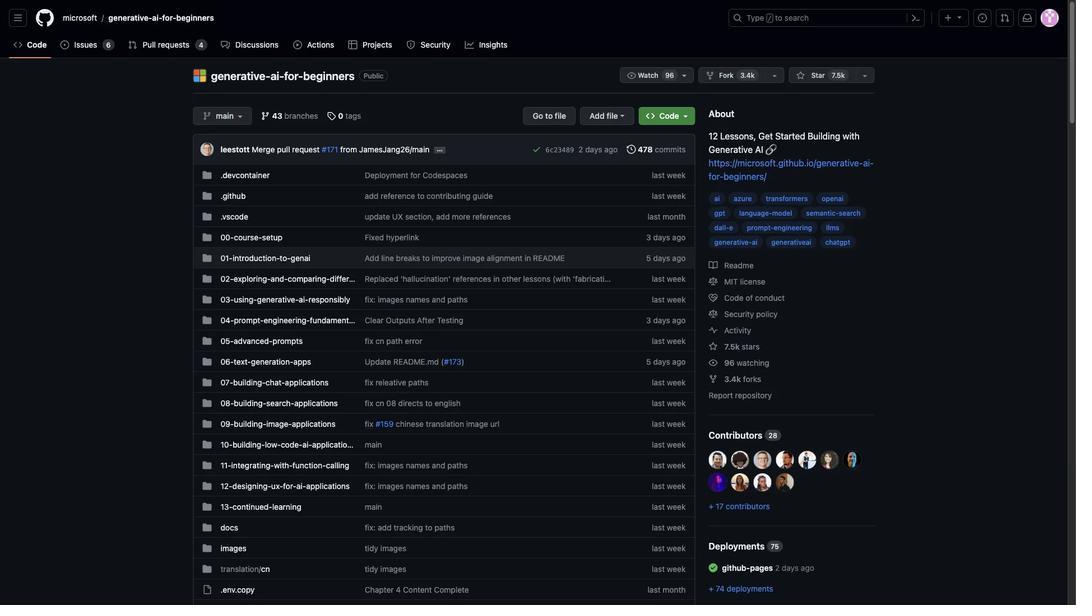 Task type: locate. For each thing, give the bounding box(es) containing it.
fix left releative
[[365, 378, 374, 387]]

star 7.5k
[[810, 71, 845, 79]]

cell
[[203, 169, 212, 181], [203, 190, 212, 202], [203, 211, 212, 223], [203, 232, 212, 243], [203, 252, 212, 264], [203, 273, 212, 285], [203, 294, 212, 306], [203, 315, 212, 326], [203, 335, 212, 347], [203, 356, 212, 368], [203, 377, 212, 389], [203, 398, 212, 409], [203, 418, 212, 430], [203, 439, 212, 451], [203, 460, 212, 472], [203, 481, 212, 492], [203, 501, 212, 513], [203, 522, 212, 534], [203, 543, 212, 555], [203, 564, 212, 575], [203, 584, 212, 596]]

directory image for 11-integrating-with-function-calling
[[203, 461, 212, 470]]

search right the type
[[785, 13, 809, 22]]

@leestott image
[[754, 451, 772, 469]]

0 vertical spatial 3 days ago
[[647, 233, 686, 242]]

cell left images link
[[203, 543, 212, 555]]

month left gpt
[[663, 212, 686, 221]]

3 and from the top
[[432, 482, 446, 491]]

2 names from the top
[[406, 461, 430, 470]]

readme
[[533, 253, 565, 263]]

and down translation
[[432, 461, 446, 470]]

directory image left 04-
[[203, 316, 212, 325]]

add left the line
[[365, 253, 379, 263]]

chatgpt
[[826, 238, 851, 246]]

12 row from the top
[[194, 392, 695, 414]]

1 fix: images names and paths from the top
[[365, 295, 468, 304]]

/ right the "microsoft"
[[102, 13, 104, 22]]

0 vertical spatial tidy
[[365, 544, 378, 553]]

0 vertical spatial last month
[[648, 212, 686, 221]]

2 law image from the top
[[709, 310, 718, 319]]

directory image left 03-
[[203, 295, 212, 304]]

0 horizontal spatial 96
[[666, 71, 674, 79]]

16 row from the top
[[194, 475, 695, 497]]

1 law image from the top
[[709, 277, 718, 286]]

beginners
[[176, 13, 214, 22], [303, 69, 355, 82]]

12 cell from the top
[[203, 398, 212, 409]]

2 horizontal spatial code
[[725, 293, 744, 302]]

tidy images down tracking
[[365, 544, 407, 553]]

2 vertical spatial fix: images names and paths link
[[365, 482, 468, 491]]

3.4k up report repository 'link'
[[725, 375, 741, 384]]

2 tidy from the top
[[365, 565, 378, 574]]

4 left content
[[396, 585, 401, 595]]

0 horizontal spatial llms
[[364, 274, 379, 283]]

main link for 10-building-low-code-ai-applications
[[365, 440, 382, 449]]

git pull request image
[[1001, 13, 1010, 22]]

9 cell from the top
[[203, 335, 212, 347]]

16 cell from the top
[[203, 481, 212, 492]]

6 cell from the top
[[203, 273, 212, 285]]

0 vertical spatial 2
[[579, 145, 583, 154]]

to right tracking
[[425, 523, 433, 532]]

18 row from the top
[[194, 517, 695, 538]]

readme link
[[709, 261, 754, 270]]

chinese
[[396, 419, 424, 429]]

applications down apps
[[285, 378, 329, 387]]

1 vertical spatial 3 days ago
[[647, 316, 686, 325]]

add
[[590, 111, 605, 121], [365, 253, 379, 263]]

report repository
[[709, 391, 772, 400]]

1 horizontal spatial code image
[[646, 112, 655, 121]]

main link down fix link
[[365, 440, 382, 449]]

contributors
[[726, 502, 770, 511]]

directory image left 08- at the bottom
[[203, 399, 212, 408]]

1 vertical spatial last month
[[648, 585, 686, 595]]

1 vertical spatial add
[[365, 253, 379, 263]]

last week for 10-building-low-code-ai-applications
[[652, 440, 686, 449]]

1 vertical spatial prompt-
[[234, 316, 264, 325]]

security up activity
[[725, 309, 754, 319]]

3 week from the top
[[667, 274, 686, 283]]

1 horizontal spatial add
[[590, 111, 605, 121]]

4 fix: from the top
[[365, 523, 376, 532]]

13 row from the top
[[194, 413, 695, 435]]

/ for type
[[768, 15, 772, 22]]

week for 13-continued-learning
[[667, 502, 686, 512]]

0 vertical spatial cn
[[376, 336, 384, 346]]

2 5 from the top
[[647, 357, 651, 366]]

12-
[[221, 482, 232, 491]]

1 file from the left
[[555, 111, 566, 121]]

fix: images names and paths up fix: add tracking to paths link
[[365, 482, 468, 491]]

table image
[[349, 40, 357, 49]]

update ux section, add more references link
[[365, 212, 511, 221]]

14 cell from the top
[[203, 439, 212, 451]]

0 vertical spatial +
[[709, 502, 714, 511]]

add up 2 days ago link
[[590, 111, 605, 121]]

images for 03-using-generative-ai-responsibly
[[378, 295, 404, 304]]

1 vertical spatial month
[[663, 585, 686, 595]]

fix: images names and paths link down the chinese
[[365, 461, 468, 470]]

0 vertical spatial month
[[663, 212, 686, 221]]

security link
[[402, 36, 456, 53]]

names for 03-using-generative-ai-responsibly
[[406, 295, 430, 304]]

tidy images link for directory icon corresponding to images
[[365, 544, 407, 553]]

code left triangle down image
[[660, 111, 679, 121]]

actions link
[[289, 36, 340, 53]]

+ left 74
[[709, 584, 714, 593]]

fix: images names and paths down the chinese
[[365, 461, 468, 470]]

1 vertical spatial fix: images names and paths
[[365, 461, 468, 470]]

code link
[[9, 36, 51, 53]]

insights
[[479, 40, 508, 49]]

outputs
[[386, 316, 415, 325]]

last for 03-using-generative-ai-responsibly
[[652, 295, 665, 304]]

1 vertical spatial 5 days ago
[[647, 357, 686, 366]]

security policy link
[[709, 309, 778, 319]]

comment discussion image
[[221, 40, 230, 49]]

fix down "clear"
[[365, 336, 374, 346]]

llms down semantic-search link
[[826, 224, 840, 232]]

directory image for 13-continued-learning
[[203, 503, 212, 512]]

week for 11-integrating-with-function-calling
[[667, 461, 686, 470]]

7 last week from the top
[[652, 399, 686, 408]]

security for security policy
[[725, 309, 754, 319]]

main right git branch icon
[[216, 111, 234, 121]]

ai inside generative-ai link
[[752, 238, 758, 246]]

1 vertical spatial law image
[[709, 310, 718, 319]]

code left of
[[725, 293, 744, 302]]

2 3 days ago from the top
[[647, 316, 686, 325]]

fixed hyperlink
[[365, 233, 419, 242]]

3 cell from the top
[[203, 211, 212, 223]]

7538 users starred this repository element
[[828, 70, 849, 81]]

0 vertical spatial 3
[[647, 233, 651, 242]]

21 cell from the top
[[203, 584, 212, 596]]

cell for docs
[[203, 522, 212, 534]]

semantic-search link
[[801, 207, 867, 219]]

2 5 days ago from the top
[[647, 357, 686, 366]]

dall-e
[[715, 224, 733, 232]]

1 main link from the top
[[365, 440, 382, 449]]

6c23489 2 days ago
[[546, 145, 618, 154]]

add up update
[[365, 191, 379, 200]]

building- for 09-
[[234, 419, 266, 429]]

generative-ai-for-beginners
[[211, 69, 355, 82]]

directory image for 00-course-setup
[[203, 233, 212, 242]]

list
[[58, 9, 722, 27]]

generative-ai-for-beginners link down play image
[[211, 69, 355, 82]]

1 row from the top
[[194, 164, 695, 186]]

+ for deployments
[[709, 584, 714, 593]]

19 row from the top
[[194, 538, 695, 559]]

repo forked image for fork
[[706, 71, 715, 80]]

12
[[709, 131, 718, 142]]

names down the chinese
[[406, 461, 430, 470]]

4 left comment discussion 'image'
[[199, 41, 204, 49]]

0 vertical spatial main
[[216, 111, 234, 121]]

1 cell from the top
[[203, 169, 212, 181]]

last for .github
[[652, 191, 665, 200]]

directory image for .github
[[203, 191, 212, 200]]

0 vertical spatial 5 days ago
[[647, 253, 686, 263]]

2 vertical spatial names
[[406, 482, 430, 491]]

1 month from the top
[[663, 212, 686, 221]]

1 last week from the top
[[652, 170, 686, 180]]

last week
[[652, 170, 686, 180], [652, 191, 686, 200], [652, 274, 686, 283], [652, 295, 686, 304], [652, 336, 686, 346], [652, 378, 686, 387], [652, 399, 686, 408], [652, 419, 686, 429], [652, 440, 686, 449], [652, 461, 686, 470], [652, 482, 686, 491], [652, 502, 686, 512], [652, 523, 686, 532], [652, 544, 686, 553], [652, 565, 686, 574]]

11 row from the top
[[194, 372, 695, 393]]

image up the replaced 'hallucination' references in other lessons (with 'fabricati…
[[463, 253, 485, 263]]

4 directory image from the top
[[203, 357, 212, 366]]

1 and from the top
[[432, 295, 446, 304]]

github-pages 2 days ago
[[722, 563, 815, 573]]

13 last week from the top
[[652, 523, 686, 532]]

fix: images names and paths link for 03-using-generative-ai-responsibly
[[365, 295, 468, 304]]

last month for chapter 4 content complete
[[648, 585, 686, 595]]

tag image
[[327, 112, 336, 121]]

10 last week from the top
[[652, 461, 686, 470]]

directory image left 00-
[[203, 233, 212, 242]]

9 directory image from the top
[[203, 482, 212, 491]]

row containing .env.copy
[[194, 579, 695, 601]]

#159 link
[[376, 419, 394, 429]]

triangle down image
[[955, 13, 964, 22]]

last for 10-building-low-code-ai-applications
[[652, 440, 665, 449]]

) link
[[462, 357, 465, 366]]

2 file from the left
[[607, 111, 618, 121]]

tidy
[[365, 544, 378, 553], [365, 565, 378, 574]]

and-
[[271, 274, 288, 283]]

15 row from the top
[[194, 455, 695, 476]]

notifications image
[[1023, 13, 1032, 22]]

days for 00-course-setup
[[653, 233, 670, 242]]

repo forked image up report on the bottom of the page
[[709, 375, 718, 384]]

image left url
[[466, 419, 488, 429]]

1 horizontal spatial search
[[839, 209, 861, 217]]

and for 12-designing-ux-for-ai-applications
[[432, 482, 446, 491]]

478 commits
[[638, 145, 686, 154]]

for- inside 'row'
[[283, 482, 297, 491]]

fix: images names and paths link for 11-integrating-with-function-calling
[[365, 461, 468, 470]]

code image
[[13, 40, 22, 49], [646, 112, 655, 121]]

language-model
[[740, 209, 793, 217]]

0 vertical spatial 96
[[666, 71, 674, 79]]

21 row from the top
[[194, 579, 695, 601]]

week for 05-advanced-prompts
[[667, 336, 686, 346]]

3 fix: images names and paths link from the top
[[365, 482, 468, 491]]

star image
[[796, 71, 805, 80]]

add reference to contributing guide link
[[365, 191, 493, 200]]

references down guide
[[473, 212, 511, 221]]

14 week from the top
[[667, 544, 686, 553]]

0 horizontal spatial search
[[785, 13, 809, 22]]

directory image left 11-
[[203, 461, 212, 470]]

1 vertical spatial eye image
[[709, 359, 718, 368]]

0 horizontal spatial file
[[555, 111, 566, 121]]

5 week from the top
[[667, 336, 686, 346]]

fix: images names and paths up clear outputs after testing link at the bottom left of page
[[365, 295, 468, 304]]

add inside button
[[590, 111, 605, 121]]

@leestott image
[[200, 143, 214, 156]]

1 horizontal spatial 4
[[396, 585, 401, 595]]

images for 12-designing-ux-for-ai-applications
[[378, 482, 404, 491]]

0 horizontal spatial ai
[[715, 195, 720, 202]]

for- up 'ai' "link"
[[709, 171, 724, 182]]

2 row from the top
[[194, 185, 695, 206]]

directory image
[[203, 171, 212, 180], [203, 191, 212, 200], [203, 233, 212, 242], [203, 254, 212, 263], [203, 295, 212, 304], [203, 316, 212, 325], [203, 399, 212, 408], [203, 420, 212, 429], [203, 482, 212, 491], [203, 565, 212, 574]]

0 vertical spatial in
[[525, 253, 531, 263]]

1 vertical spatial security
[[725, 309, 754, 319]]

0 vertical spatial 4
[[199, 41, 204, 49]]

fix: for responsibly
[[365, 295, 376, 304]]

1 last month from the top
[[648, 212, 686, 221]]

main for 13-continued-learning
[[365, 502, 382, 512]]

update readme.md ( link
[[365, 357, 444, 366]]

main
[[216, 111, 234, 121], [365, 440, 382, 449], [365, 502, 382, 512]]

1 tidy images from the top
[[365, 544, 407, 553]]

1 tidy images link from the top
[[365, 544, 407, 553]]

play image
[[293, 40, 302, 49]]

applications for chat-
[[285, 378, 329, 387]]

96
[[666, 71, 674, 79], [725, 358, 735, 368]]

1 tidy from the top
[[365, 544, 378, 553]]

+ left 17
[[709, 502, 714, 511]]

directory image for .devcontainer
[[203, 171, 212, 180]]

references
[[473, 212, 511, 221], [453, 274, 492, 283]]

directory image left .github link
[[203, 191, 212, 200]]

clear outputs after testing link
[[365, 316, 464, 325]]

0 vertical spatial add
[[590, 111, 605, 121]]

directory image left 02-
[[203, 274, 212, 283]]

law image inside mit license link
[[709, 277, 718, 286]]

command palette image
[[912, 13, 921, 22]]

shield image
[[407, 40, 416, 49]]

check circle fill image
[[709, 564, 718, 573]]

week for 03-using-generative-ai-responsibly
[[667, 295, 686, 304]]

0 horizontal spatial security
[[421, 40, 451, 49]]

different-
[[330, 274, 364, 283]]

2 3 from the top
[[647, 316, 651, 325]]

cell for 10-building-low-code-ai-applications
[[203, 439, 212, 451]]

tidy images up chapter
[[365, 565, 407, 574]]

1 horizontal spatial prompt-
[[747, 224, 774, 232]]

1 vertical spatial image
[[466, 419, 488, 429]]

#159
[[376, 419, 394, 429]]

homepage image
[[36, 9, 54, 27]]

15 last week from the top
[[652, 565, 686, 574]]

law image inside security policy "link"
[[709, 310, 718, 319]]

grid containing .devcontainer
[[194, 164, 695, 606]]

2 directory image from the top
[[203, 191, 212, 200]]

/ right the type
[[768, 15, 772, 22]]

0 vertical spatial law image
[[709, 277, 718, 286]]

1 horizontal spatial 2
[[775, 563, 780, 573]]

43
[[272, 111, 282, 121]]

3 names from the top
[[406, 482, 430, 491]]

1 vertical spatial code
[[660, 111, 679, 121]]

1 vertical spatial tidy
[[365, 565, 378, 574]]

last for 05-advanced-prompts
[[652, 336, 665, 346]]

building- for 08-
[[234, 399, 266, 408]]

@softchris image
[[776, 451, 794, 469]]

fix: images names and paths link up fix: add tracking to paths link
[[365, 482, 468, 491]]

8 week from the top
[[667, 419, 686, 429]]

2 vertical spatial main
[[365, 502, 382, 512]]

3 days ago for fixed hyperlink
[[647, 233, 686, 242]]

0 vertical spatial code image
[[13, 40, 22, 49]]

law image for mit license
[[709, 277, 718, 286]]

8 directory image from the top
[[203, 420, 212, 429]]

1 horizontal spatial ai
[[752, 238, 758, 246]]

2 fix: from the top
[[365, 461, 376, 470]]

directory image left 07- at the left
[[203, 378, 212, 387]]

directory image for 02-exploring-and-comparing-different-llms
[[203, 274, 212, 283]]

… button
[[434, 145, 446, 154]]

0 vertical spatial search
[[785, 13, 809, 22]]

1 vertical spatial tidy images
[[365, 565, 407, 574]]

last for 02-exploring-and-comparing-different-llms
[[652, 274, 665, 283]]

directory image for images
[[203, 544, 212, 553]]

3 last week from the top
[[652, 274, 686, 283]]

7 directory image from the top
[[203, 461, 212, 470]]

1 horizontal spatial file
[[607, 111, 618, 121]]

3 fix: images names and paths from the top
[[365, 482, 468, 491]]

11 cell from the top
[[203, 377, 212, 389]]

3.4k right fork
[[741, 71, 755, 79]]

ai
[[715, 195, 720, 202], [752, 238, 758, 246]]

1 vertical spatial names
[[406, 461, 430, 470]]

ago for 04-prompt-engineering-fundamentals
[[673, 316, 686, 325]]

days for 04-prompt-engineering-fundamentals
[[653, 316, 670, 325]]

row containing 07-building-chat-applications
[[194, 372, 695, 393]]

week for 02-exploring-and-comparing-different-llms
[[667, 274, 686, 283]]

deployment
[[365, 170, 409, 180]]

1 names from the top
[[406, 295, 430, 304]]

for- up pull requests at the left
[[162, 13, 176, 22]]

beginners up requests
[[176, 13, 214, 22]]

1 vertical spatial and
[[432, 461, 446, 470]]

cell for 02-exploring-and-comparing-different-llms
[[203, 273, 212, 285]]

cell left 03-
[[203, 294, 212, 306]]

ai up gpt
[[715, 195, 720, 202]]

applications down calling
[[306, 482, 350, 491]]

0 vertical spatial and
[[432, 295, 446, 304]]

@nitya image
[[821, 451, 839, 469]]

fix: images names and paths link for 12-designing-ux-for-ai-applications
[[365, 482, 468, 491]]

8 cell from the top
[[203, 315, 212, 326]]

10 row from the top
[[194, 351, 695, 372]]

ai up readme
[[752, 238, 758, 246]]

3.4k
[[741, 71, 755, 79], [725, 375, 741, 384]]

grid
[[194, 164, 695, 606]]

git branch image
[[261, 112, 270, 121]]

images down docs link
[[221, 544, 247, 553]]

2 and from the top
[[432, 461, 446, 470]]

cell for 09-building-image-applications
[[203, 418, 212, 430]]

0 horizontal spatial add
[[365, 253, 379, 263]]

ux-
[[271, 482, 283, 491]]

2 month from the top
[[663, 585, 686, 595]]

in left other
[[494, 274, 500, 283]]

row containing .github
[[194, 185, 695, 206]]

week for images
[[667, 544, 686, 553]]

generativeai
[[772, 238, 812, 246]]

1 vertical spatial generative-ai-for-beginners link
[[211, 69, 355, 82]]

directory image left 12-
[[203, 482, 212, 491]]

(with
[[553, 274, 571, 283]]

issue opened image
[[978, 13, 987, 22]]

2 tidy images link from the top
[[365, 565, 407, 574]]

beginners inside microsoft / generative-ai-for-beginners
[[176, 13, 214, 22]]

1 vertical spatial 96
[[725, 358, 735, 368]]

fix:
[[365, 295, 376, 304], [365, 461, 376, 470], [365, 482, 376, 491], [365, 523, 376, 532]]

directory image down @leestott icon
[[203, 171, 212, 180]]

9 last week from the top
[[652, 440, 686, 449]]

1 vertical spatial 3.4k
[[725, 375, 741, 384]]

20 row from the top
[[194, 558, 695, 580]]

main down fix link
[[365, 440, 382, 449]]

llms up "clear"
[[364, 274, 379, 283]]

week for 08-building-search-applications
[[667, 399, 686, 408]]

02-exploring-and-comparing-different-llms
[[221, 274, 379, 283]]

3 days ago for clear outputs after testing
[[647, 316, 686, 325]]

row containing 03-using-generative-ai-responsibly
[[194, 289, 695, 310]]

row containing 04-prompt-engineering-fundamentals
[[194, 310, 695, 331]]

cell for 12-designing-ux-for-ai-applications
[[203, 481, 212, 492]]

2 right 6c23489
[[579, 145, 583, 154]]

7 cell from the top
[[203, 294, 212, 306]]

cell left 04-
[[203, 315, 212, 326]]

0 vertical spatial names
[[406, 295, 430, 304]]

5 row from the top
[[194, 247, 695, 269]]

directory image left "10-"
[[203, 440, 212, 449]]

4 row from the top
[[194, 227, 695, 248]]

5 last week from the top
[[652, 336, 686, 346]]

applications up "code-"
[[292, 419, 336, 429]]

fix: images names and paths link
[[365, 295, 468, 304], [365, 461, 468, 470], [365, 482, 468, 491]]

1 horizontal spatial security
[[725, 309, 754, 319]]

/ inside microsoft / generative-ai-for-beginners
[[102, 13, 104, 22]]

row containing translation/
[[194, 558, 695, 580]]

1 horizontal spatial 96
[[725, 358, 735, 368]]

0 vertical spatial main link
[[365, 440, 382, 449]]

1 vertical spatial main
[[365, 440, 382, 449]]

14 last week from the top
[[652, 544, 686, 553]]

0 vertical spatial code
[[27, 40, 47, 49]]

04-prompt-engineering-fundamentals link
[[221, 316, 359, 325]]

0 vertical spatial 5
[[647, 253, 651, 263]]

search up llms link
[[839, 209, 861, 217]]

file inside button
[[607, 111, 618, 121]]

cell left 09-
[[203, 418, 212, 430]]

responsibly
[[309, 295, 350, 304]]

url
[[490, 419, 500, 429]]

0 vertical spatial fix: images names and paths
[[365, 295, 468, 304]]

0 horizontal spatial code
[[27, 40, 47, 49]]

cell left 01- in the left of the page
[[203, 252, 212, 264]]

main link up fix: add tracking to paths link
[[365, 502, 382, 512]]

generative-ai-for-beginners link up pull requests at the left
[[104, 9, 219, 27]]

6c23489
[[546, 146, 574, 154]]

17 row from the top
[[194, 496, 695, 518]]

commits on main element
[[655, 145, 686, 154]]

1 vertical spatial fix: images names and paths link
[[365, 461, 468, 470]]

1 week from the top
[[667, 170, 686, 180]]

2 vertical spatial fix: images names and paths
[[365, 482, 468, 491]]

0 horizontal spatial /
[[102, 13, 104, 22]]

directory image left .vscode link
[[203, 212, 212, 221]]

deployment for codespaces
[[365, 170, 468, 180]]

2 main link from the top
[[365, 502, 382, 512]]

history image
[[627, 145, 636, 154]]

7.5k down activity link
[[725, 342, 740, 351]]

security right shield "image"
[[421, 40, 451, 49]]

fix up fix link
[[365, 399, 374, 408]]

0 vertical spatial generative-ai-for-beginners link
[[104, 9, 219, 27]]

repo forked image left fork
[[706, 71, 715, 80]]

codespaces
[[423, 170, 468, 180]]

for- inside 12 lessons, get started building with generative ai 🔗 https://microsoft.github.io/generative-ai- for-beginners/
[[709, 171, 724, 182]]

19 cell from the top
[[203, 543, 212, 555]]

add for add line breaks to improve image alignment in readme
[[365, 253, 379, 263]]

1 vertical spatial code image
[[646, 112, 655, 121]]

11 week from the top
[[667, 482, 686, 491]]

5 directory image from the top
[[203, 295, 212, 304]]

1 3 from the top
[[647, 233, 651, 242]]

2 directory image from the top
[[203, 274, 212, 283]]

chapter 4 content complete link
[[365, 585, 469, 595]]

1 vertical spatial 4
[[396, 585, 401, 595]]

0 horizontal spatial beginners
[[176, 13, 214, 22]]

1 vertical spatial 3
[[647, 316, 651, 325]]

3 / 3 checks ok image
[[532, 145, 541, 154]]

tidy images link down tracking
[[365, 544, 407, 553]]

type / to search
[[747, 13, 809, 22]]

96 down the 7.5k stars
[[725, 358, 735, 368]]

cell left 00-
[[203, 232, 212, 243]]

13 cell from the top
[[203, 418, 212, 430]]

directory image for 08-building-search-applications
[[203, 399, 212, 408]]

cell left 02-
[[203, 273, 212, 285]]

1 vertical spatial ai
[[752, 238, 758, 246]]

12 last week from the top
[[652, 502, 686, 512]]

1 vertical spatial 5
[[647, 357, 651, 366]]

1 vertical spatial search
[[839, 209, 861, 217]]

last for images
[[652, 544, 665, 553]]

directory image left 05-
[[203, 337, 212, 346]]

75
[[771, 543, 779, 551]]

month for chapter 4 content complete
[[663, 585, 686, 595]]

4 cell from the top
[[203, 232, 212, 243]]

cell left 06-
[[203, 356, 212, 368]]

tags
[[346, 111, 361, 121]]

9 row from the top
[[194, 330, 695, 352]]

cell left "10-"
[[203, 439, 212, 451]]

1 vertical spatial cn
[[376, 399, 384, 408]]

last week for 03-using-generative-ai-responsibly
[[652, 295, 686, 304]]

12 week from the top
[[667, 502, 686, 512]]

5 for 01-introduction-to-genai
[[647, 253, 651, 263]]

testing
[[437, 316, 464, 325]]

1 5 from the top
[[647, 253, 651, 263]]

fix
[[365, 336, 374, 346], [365, 378, 374, 387], [365, 399, 374, 408], [365, 419, 374, 429]]

1 vertical spatial beginners
[[303, 69, 355, 82]]

merge pull request link
[[252, 145, 320, 154]]

to up section,
[[417, 191, 425, 200]]

images down #159 at the left bottom
[[378, 461, 404, 470]]

1 fix from the top
[[365, 336, 374, 346]]

file right the go
[[555, 111, 566, 121]]

06-text-generation-apps link
[[221, 357, 311, 366]]

last for 11-integrating-with-function-calling
[[652, 461, 665, 470]]

chinese translation image url link
[[396, 419, 500, 429]]

1 5 days ago from the top
[[647, 253, 686, 263]]

main up fix: add tracking to paths link
[[365, 502, 382, 512]]

1 vertical spatial references
[[453, 274, 492, 283]]

main link
[[365, 440, 382, 449], [365, 502, 382, 512]]

cell left 07- at the left
[[203, 377, 212, 389]]

cell left 11-
[[203, 460, 212, 472]]

5 cell from the top
[[203, 252, 212, 264]]

repo forked image
[[706, 71, 715, 80], [709, 375, 718, 384]]

eye image
[[627, 71, 636, 80], [709, 359, 718, 368]]

.devcontainer link
[[221, 170, 270, 180]]

3 fix from the top
[[365, 399, 374, 408]]

cn for path
[[376, 336, 384, 346]]

12 lessons, get started building with generative ai 🔗 https://microsoft.github.io/generative-ai- for-beginners/
[[709, 131, 874, 182]]

transformers
[[766, 195, 808, 202]]

15 week from the top
[[667, 565, 686, 574]]

/ inside type / to search
[[768, 15, 772, 22]]

10 cell from the top
[[203, 356, 212, 368]]

1 fix: from the top
[[365, 295, 376, 304]]

row
[[194, 164, 695, 186], [194, 185, 695, 206], [194, 206, 695, 227], [194, 227, 695, 248], [194, 247, 695, 269], [194, 268, 695, 289], [194, 289, 695, 310], [194, 310, 695, 331], [194, 330, 695, 352], [194, 351, 695, 372], [194, 372, 695, 393], [194, 392, 695, 414], [194, 413, 695, 435], [194, 434, 695, 455], [194, 455, 695, 476], [194, 475, 695, 497], [194, 496, 695, 518], [194, 517, 695, 538], [194, 538, 695, 559], [194, 558, 695, 580], [194, 579, 695, 601], [194, 600, 695, 606]]

3 fix: from the top
[[365, 482, 376, 491]]

4 week from the top
[[667, 295, 686, 304]]

1 + from the top
[[709, 502, 714, 511]]

directory image left 06-
[[203, 357, 212, 366]]

law image down 'book' image
[[709, 277, 718, 286]]

last
[[652, 170, 665, 180], [652, 191, 665, 200], [648, 212, 661, 221], [652, 274, 665, 283], [652, 295, 665, 304], [652, 336, 665, 346], [652, 378, 665, 387], [652, 399, 665, 408], [652, 419, 665, 429], [652, 440, 665, 449], [652, 461, 665, 470], [652, 482, 665, 491], [652, 502, 665, 512], [652, 523, 665, 532], [652, 544, 665, 553], [652, 565, 665, 574], [648, 585, 661, 595]]

add line breaks to improve image alignment in readme link
[[365, 253, 565, 263]]

last month left 74
[[648, 585, 686, 595]]

11 last week from the top
[[652, 482, 686, 491]]

row containing docs
[[194, 517, 695, 538]]

directory image for 04-prompt-engineering-fundamentals
[[203, 316, 212, 325]]

last week for .devcontainer
[[652, 170, 686, 180]]

plus image
[[944, 13, 953, 22]]

2 vertical spatial code
[[725, 293, 744, 302]]

0 vertical spatial fix: images names and paths link
[[365, 295, 468, 304]]

fix #159 chinese translation image url
[[365, 419, 500, 429]]

1 vertical spatial llms
[[364, 274, 379, 283]]

1 vertical spatial repo forked image
[[709, 375, 718, 384]]

issue opened image
[[60, 40, 69, 49]]

names for 12-designing-ux-for-ai-applications
[[406, 482, 430, 491]]

law image
[[709, 277, 718, 286], [709, 310, 718, 319]]

ago
[[605, 145, 618, 154], [673, 233, 686, 242], [673, 253, 686, 263], [673, 316, 686, 325], [673, 357, 686, 366], [801, 563, 815, 573]]

last for .vscode
[[648, 212, 661, 221]]

8 directory image from the top
[[203, 503, 212, 512]]

cell left 05-
[[203, 335, 212, 347]]

applications for search-
[[294, 399, 338, 408]]

3 days ago
[[647, 233, 686, 242], [647, 316, 686, 325]]

references down add line breaks to improve image alignment in readme
[[453, 274, 492, 283]]

pulse image
[[709, 326, 718, 335]]

model
[[773, 209, 793, 217]]

chat-
[[266, 378, 285, 387]]

cell left 12-
[[203, 481, 212, 492]]

2 vertical spatial and
[[432, 482, 446, 491]]

translation
[[426, 419, 464, 429]]

row containing 12-designing-ux-for-ai-applications
[[194, 475, 695, 497]]

cell left the 13- on the left bottom of the page
[[203, 501, 212, 513]]

12-designing-ux-for-ai-applications
[[221, 482, 350, 491]]

cell for .vscode
[[203, 211, 212, 223]]

cell for 07-building-chat-applications
[[203, 377, 212, 389]]

month left 74
[[663, 585, 686, 595]]

0 horizontal spatial 2
[[579, 145, 583, 154]]

directory image for 12-designing-ux-for-ai-applications
[[203, 482, 212, 491]]

images down replaced
[[378, 295, 404, 304]]

1 directory image from the top
[[203, 212, 212, 221]]

eye image down star icon
[[709, 359, 718, 368]]

setup
[[262, 233, 283, 242]]

fix for fix releative paths
[[365, 378, 374, 387]]

fix: images names and paths
[[365, 295, 468, 304], [365, 461, 468, 470], [365, 482, 468, 491]]

for- up "learning"
[[283, 482, 297, 491]]

1 vertical spatial main link
[[365, 502, 382, 512]]

cell for .github
[[203, 190, 212, 202]]

directory image
[[203, 212, 212, 221], [203, 274, 212, 283], [203, 337, 212, 346], [203, 357, 212, 366], [203, 378, 212, 387], [203, 440, 212, 449], [203, 461, 212, 470], [203, 503, 212, 512], [203, 523, 212, 532], [203, 544, 212, 553]]

4
[[199, 41, 204, 49], [396, 585, 401, 595]]

00-
[[221, 233, 234, 242]]

tidy images for 'row' containing translation/
[[365, 565, 407, 574]]

1 horizontal spatial code
[[660, 111, 679, 121]]

semantic-
[[806, 209, 839, 217]]

01-introduction-to-genai
[[221, 253, 310, 263]]

2 fix: images names and paths link from the top
[[365, 461, 468, 470]]

applications up 09-building-image-applications link
[[294, 399, 338, 408]]

3 for clear outputs after testing
[[647, 316, 651, 325]]

star image
[[709, 342, 718, 351]]

0 vertical spatial tidy images link
[[365, 544, 407, 553]]



Task type: vqa. For each thing, say whether or not it's contained in the screenshot.
1 corresponding to Storage
no



Task type: describe. For each thing, give the bounding box(es) containing it.
owner avatar image
[[193, 69, 207, 82]]

update readme.md ( #173 )
[[365, 357, 465, 366]]

main link for 13-continued-learning
[[365, 502, 382, 512]]

update ux section, add more references
[[365, 212, 511, 221]]

0 horizontal spatial code image
[[13, 40, 22, 49]]

deployment for codespaces link
[[365, 170, 468, 180]]

09-
[[221, 419, 234, 429]]

discussions
[[235, 40, 279, 49]]

1 horizontal spatial eye image
[[709, 359, 718, 368]]

directory image for 09-building-image-applications
[[203, 420, 212, 429]]

row containing 05-advanced-prompts
[[194, 330, 695, 352]]

see your forks of this repository image
[[771, 71, 780, 80]]

days for 06-text-generation-apps
[[653, 357, 670, 366]]

for- inside microsoft / generative-ai-for-beginners
[[162, 13, 176, 22]]

cell for 11-integrating-with-function-calling
[[203, 460, 212, 472]]

openai
[[822, 195, 844, 202]]

0 vertical spatial eye image
[[627, 71, 636, 80]]

0 vertical spatial image
[[463, 253, 485, 263]]

fix: images names and paths for 03-using-generative-ai-responsibly
[[365, 295, 468, 304]]

last week for 02-exploring-and-comparing-different-llms
[[652, 274, 686, 283]]

ai- inside microsoft / generative-ai-for-beginners
[[152, 13, 162, 22]]

0 vertical spatial 7.5k
[[832, 71, 845, 79]]

04-
[[221, 316, 234, 325]]

generative- inside microsoft / generative-ai-for-beginners
[[108, 13, 152, 22]]

08-building-search-applications link
[[221, 399, 338, 408]]

code of conduct image
[[709, 294, 718, 302]]

ux
[[392, 212, 403, 221]]

generative- down and-
[[257, 295, 299, 304]]

cell for .env.copy
[[203, 584, 212, 596]]

fix: for calling
[[365, 461, 376, 470]]

branches
[[285, 111, 318, 121]]

row containing 01-introduction-to-genai
[[194, 247, 695, 269]]

mit
[[725, 277, 738, 286]]

triangle down image
[[682, 112, 691, 121]]

images for 11-integrating-with-function-calling
[[378, 461, 404, 470]]

06-text-generation-apps
[[221, 357, 311, 366]]

activity link
[[709, 326, 752, 335]]

path
[[387, 336, 403, 346]]

ai- inside 12 lessons, get started building with generative ai 🔗 https://microsoft.github.io/generative-ai- for-beginners/
[[864, 158, 874, 168]]

2 vertical spatial cn
[[261, 565, 270, 574]]

fork 3.4k
[[719, 71, 755, 79]]

go to file link
[[523, 107, 576, 125]]

directory image for 10-building-low-code-ai-applications
[[203, 440, 212, 449]]

apps
[[294, 357, 311, 366]]

row containing 13-continued-learning
[[194, 496, 695, 518]]

add this repository to a list image
[[861, 71, 870, 80]]

ai inside "link"
[[715, 195, 720, 202]]

public
[[364, 72, 384, 80]]

leestott merge pull request #171 from jamesjang26/main
[[221, 145, 430, 154]]

names for 11-integrating-with-function-calling
[[406, 461, 430, 470]]

cell for 01-introduction-to-genai
[[203, 252, 212, 264]]

month for update ux section, add more references
[[663, 212, 686, 221]]

applications up calling
[[312, 440, 356, 449]]

96 watching
[[725, 358, 770, 368]]

github-
[[722, 563, 750, 573]]

merge
[[252, 145, 275, 154]]

row containing images
[[194, 538, 695, 559]]

images up chapter
[[381, 565, 407, 574]]

09-building-image-applications link
[[221, 419, 336, 429]]

week for docs
[[667, 523, 686, 532]]

improve
[[432, 253, 461, 263]]

row containing 02-exploring-and-comparing-different-llms
[[194, 268, 695, 289]]

0 vertical spatial 3.4k
[[741, 71, 755, 79]]

last for 08-building-search-applications
[[652, 399, 665, 408]]

0 vertical spatial add
[[365, 191, 379, 200]]

generative- down e
[[715, 238, 752, 246]]

translation/
[[221, 565, 261, 574]]

clear
[[365, 316, 384, 325]]

row containing 06-text-generation-apps
[[194, 351, 695, 372]]

row containing 11-integrating-with-function-calling
[[194, 455, 695, 476]]

cell for 04-prompt-engineering-fundamentals
[[203, 315, 212, 326]]

0 vertical spatial references
[[473, 212, 511, 221]]

azure
[[734, 195, 752, 202]]

row containing 10-building-low-code-ai-applications
[[194, 434, 695, 455]]

law image for security policy
[[709, 310, 718, 319]]

0 vertical spatial prompt-
[[747, 224, 774, 232]]

cell for 03-using-generative-ai-responsibly
[[203, 294, 212, 306]]

last for .devcontainer
[[652, 170, 665, 180]]

row containing .devcontainer
[[194, 164, 695, 186]]

last week for docs
[[652, 523, 686, 532]]

chapter
[[365, 585, 394, 595]]

cell for 06-text-generation-apps
[[203, 356, 212, 368]]

content
[[403, 585, 432, 595]]

7.5k stars
[[725, 342, 760, 351]]

azure link
[[729, 192, 758, 205]]

to right directs
[[425, 399, 433, 408]]

#171
[[322, 145, 338, 154]]

directory image for 01-introduction-to-genai
[[203, 254, 212, 263]]

0 horizontal spatial prompt-
[[234, 316, 264, 325]]

+ for contributors
[[709, 502, 714, 511]]

ago for 00-course-setup
[[673, 233, 686, 242]]

directory image for .vscode
[[203, 212, 212, 221]]

@dikodev image
[[776, 474, 794, 492]]

tidy images link for first directory image from the bottom of the page
[[365, 565, 407, 574]]

1 horizontal spatial in
[[525, 253, 531, 263]]

add for add file
[[590, 111, 605, 121]]

'hallucination'
[[401, 274, 451, 283]]

text-
[[234, 357, 251, 366]]

20 cell from the top
[[203, 564, 212, 575]]

@carlotta94c image
[[731, 474, 749, 492]]

license
[[740, 277, 766, 286]]

git branch image
[[203, 112, 212, 121]]

list containing microsoft / generative-ai-for-beginners
[[58, 9, 722, 27]]

activity
[[725, 326, 752, 335]]

semantic-search
[[806, 209, 861, 217]]

@paladique image
[[709, 474, 727, 492]]

fixed
[[365, 233, 384, 242]]

22 row from the top
[[194, 600, 695, 606]]

applications for image-
[[292, 419, 336, 429]]

week for .devcontainer
[[667, 170, 686, 180]]

0 vertical spatial llms
[[826, 224, 840, 232]]

week for .github
[[667, 191, 686, 200]]

replaced 'hallucination' references in other lessons (with 'fabricati…
[[365, 274, 611, 283]]

lessons
[[523, 274, 551, 283]]

…
[[437, 145, 443, 153]]

pull requests
[[143, 40, 189, 49]]

code-
[[281, 440, 303, 449]]

@koreyspace image
[[731, 451, 749, 469]]

last week for images
[[652, 544, 686, 553]]

#173 link
[[444, 357, 462, 366]]

fixed hyperlink link
[[365, 233, 419, 242]]

0 horizontal spatial 4
[[199, 41, 204, 49]]

5 days ago for 06-text-generation-apps
[[647, 357, 686, 366]]

@jimbobbennett image
[[844, 451, 862, 469]]

@kinfey image
[[799, 451, 817, 469]]

book image
[[709, 261, 718, 270]]

last week for 07-building-chat-applications
[[652, 378, 686, 387]]

last for docs
[[652, 523, 665, 532]]

28
[[769, 432, 778, 440]]

to right the go
[[545, 111, 553, 121]]

row containing 00-course-setup
[[194, 227, 695, 248]]

continued-
[[233, 502, 272, 512]]

for- down play image
[[284, 69, 303, 82]]

and for 11-integrating-with-function-calling
[[432, 461, 446, 470]]

row containing .vscode
[[194, 206, 695, 227]]

microsoft / generative-ai-for-beginners
[[63, 13, 214, 22]]

last month for update ux section, add more references
[[648, 212, 686, 221]]

96 for 96 watching
[[725, 358, 735, 368]]

go
[[533, 111, 543, 121]]

security policy
[[722, 309, 778, 319]]

repository
[[735, 391, 772, 400]]

02-exploring-and-comparing-different-llms link
[[221, 274, 379, 283]]

building- for 10-
[[233, 440, 265, 449]]

ago for 01-introduction-to-genai
[[673, 253, 686, 263]]

dall-
[[715, 224, 729, 232]]

beginners/
[[724, 171, 767, 182]]

1 vertical spatial add
[[436, 212, 450, 221]]

contributors
[[709, 430, 763, 441]]

fix for fix cn 08 directs to english
[[365, 399, 374, 408]]

cell for 05-advanced-prompts
[[203, 335, 212, 347]]

add file button
[[580, 107, 634, 125]]

paths for calling
[[448, 461, 468, 470]]

using-
[[234, 295, 257, 304]]

replaced 'hallucination' references in other lessons (with 'fabricati… link
[[365, 274, 611, 283]]

week for 12-designing-ux-for-ai-applications
[[667, 482, 686, 491]]

cell for images
[[203, 543, 212, 555]]

/ for microsoft
[[102, 13, 104, 22]]

tracking
[[394, 523, 423, 532]]

guide
[[473, 191, 493, 200]]

fix for fix cn path error
[[365, 336, 374, 346]]

to right breaks
[[423, 253, 430, 263]]

building- for 07-
[[233, 378, 266, 387]]

security for security
[[421, 40, 451, 49]]

tidy for 'row' containing translation/
[[365, 565, 378, 574]]

last for 12-designing-ux-for-ai-applications
[[652, 482, 665, 491]]

of
[[746, 293, 753, 302]]

directory image for 05-advanced-prompts
[[203, 337, 212, 346]]

1 horizontal spatial beginners
[[303, 69, 355, 82]]

1 vertical spatial 2
[[775, 563, 780, 573]]

00-course-setup link
[[221, 233, 283, 242]]

last week for 09-building-image-applications
[[652, 419, 686, 429]]

paths for responsibly
[[448, 295, 468, 304]]

transformers link
[[761, 192, 814, 205]]

10-building-low-code-ai-applications link
[[221, 440, 356, 449]]

git pull request image
[[128, 40, 137, 49]]

cell for .devcontainer
[[203, 169, 212, 181]]

+ 17 contributors link
[[709, 502, 770, 511]]

generative
[[709, 144, 753, 155]]

course-
[[234, 233, 262, 242]]

paths for ai-
[[448, 482, 468, 491]]

02-
[[221, 274, 234, 283]]

llms inside 'row'
[[364, 274, 379, 283]]

week for 07-building-chat-applications
[[667, 378, 686, 387]]

17
[[716, 502, 724, 511]]

language-
[[740, 209, 773, 217]]

fix cn 08 directs to english
[[365, 399, 461, 408]]

ago for 06-text-generation-apps
[[673, 357, 686, 366]]

readme.md
[[394, 357, 439, 366]]

fix: for ai-
[[365, 482, 376, 491]]

0 horizontal spatial in
[[494, 274, 500, 283]]

row containing 09-building-image-applications
[[194, 413, 695, 435]]

4 fix from the top
[[365, 419, 374, 429]]

@john0isaac image
[[709, 451, 727, 469]]

2 vertical spatial add
[[378, 523, 392, 532]]

ai
[[755, 144, 764, 155]]

@bethanyjep image
[[754, 474, 772, 492]]

directory image for 07-building-chat-applications
[[203, 378, 212, 387]]

search inside semantic-search link
[[839, 209, 861, 217]]

last week for 12-designing-ux-for-ai-applications
[[652, 482, 686, 491]]

to right the type
[[776, 13, 783, 22]]

issues
[[74, 40, 97, 49]]

row containing 08-building-search-applications
[[194, 392, 695, 414]]

10 directory image from the top
[[203, 565, 212, 574]]

2 days ago link
[[579, 144, 618, 155]]

last week for 08-building-search-applications
[[652, 399, 686, 408]]

last for .env.copy
[[648, 585, 661, 595]]

cn for 08
[[376, 399, 384, 408]]

llms link
[[821, 221, 845, 234]]

to-
[[280, 253, 291, 263]]

breaks
[[396, 253, 420, 263]]

last for 09-building-image-applications
[[652, 419, 665, 429]]

directory image for 06-text-generation-apps
[[203, 357, 212, 366]]

generative-ai
[[715, 238, 758, 246]]

report repository link
[[709, 391, 772, 400]]

07-building-chat-applications
[[221, 378, 329, 387]]

file image
[[203, 586, 212, 595]]

0 horizontal spatial 7.5k
[[725, 342, 740, 351]]

11-integrating-with-function-calling
[[221, 461, 349, 470]]

directory image for docs
[[203, 523, 212, 532]]

graph image
[[465, 40, 474, 49]]

generative- down discussions link
[[211, 69, 271, 82]]

03-using-generative-ai-responsibly
[[221, 295, 350, 304]]

.github
[[221, 191, 246, 200]]



